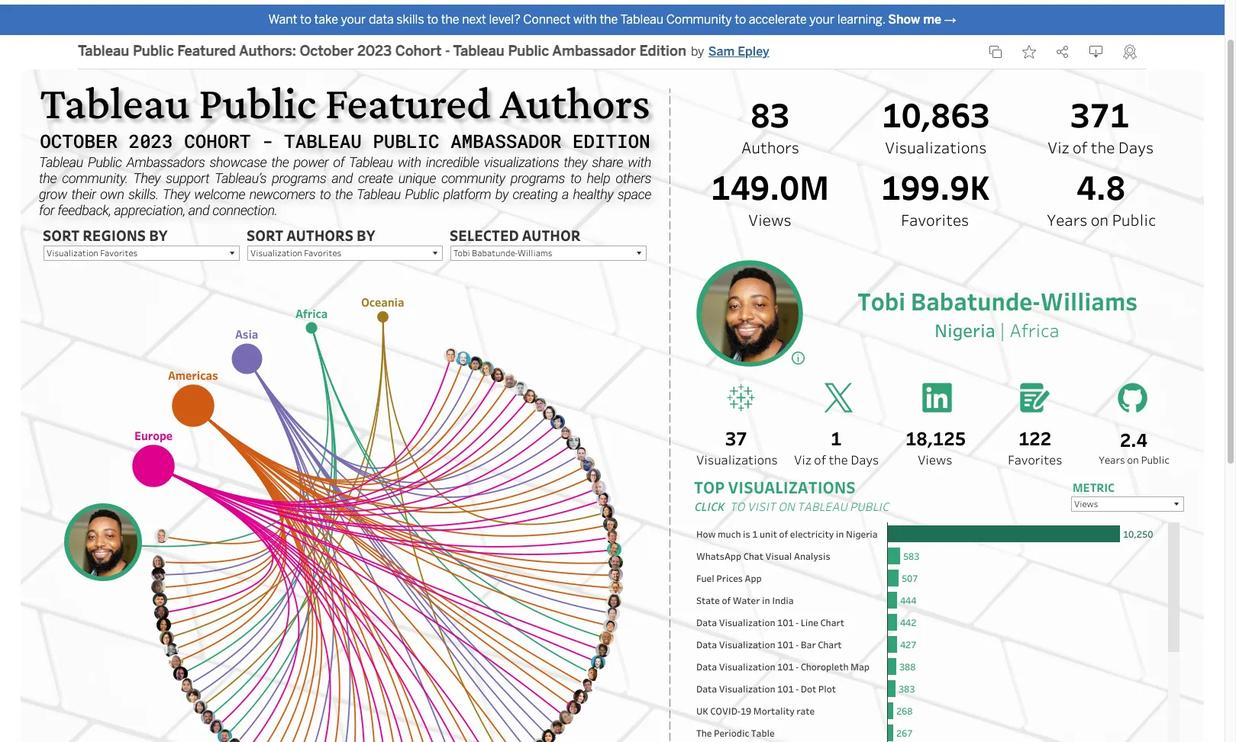 Task type: locate. For each thing, give the bounding box(es) containing it.
show me link
[[888, 12, 941, 27]]

0 horizontal spatial the
[[441, 12, 459, 27]]

the left next
[[441, 12, 459, 27]]

1 public from the left
[[133, 43, 174, 60]]

3 to from the left
[[735, 12, 746, 27]]

learning.
[[837, 12, 885, 27]]

→
[[944, 12, 956, 27]]

to
[[300, 12, 311, 27], [427, 12, 438, 27], [735, 12, 746, 27]]

0 horizontal spatial public
[[133, 43, 174, 60]]

community
[[666, 12, 732, 27]]

1 horizontal spatial public
[[508, 43, 549, 60]]

2 horizontal spatial tableau
[[620, 12, 664, 27]]

2023
[[357, 43, 392, 60]]

1 horizontal spatial to
[[427, 12, 438, 27]]

make a copy image
[[989, 45, 1003, 59]]

epley
[[738, 44, 769, 59]]

public
[[133, 43, 174, 60], [508, 43, 549, 60]]

with
[[573, 12, 597, 27]]

favorite button image
[[1022, 45, 1036, 59]]

public down connect on the top
[[508, 43, 549, 60]]

1 horizontal spatial tableau
[[453, 43, 505, 60]]

october
[[300, 43, 354, 60]]

cohort
[[395, 43, 442, 60]]

1 horizontal spatial your
[[810, 12, 835, 27]]

me
[[923, 12, 941, 27]]

to up sam epley link
[[735, 12, 746, 27]]

your left learning.
[[810, 12, 835, 27]]

1 to from the left
[[300, 12, 311, 27]]

0 horizontal spatial to
[[300, 12, 311, 27]]

to left 'take'
[[300, 12, 311, 27]]

public left featured
[[133, 43, 174, 60]]

your
[[341, 12, 366, 27], [810, 12, 835, 27]]

to right skills
[[427, 12, 438, 27]]

tableau
[[620, 12, 664, 27], [78, 43, 129, 60], [453, 43, 505, 60]]

sam epley link
[[708, 43, 769, 61]]

the
[[441, 12, 459, 27], [600, 12, 618, 27]]

0 horizontal spatial your
[[341, 12, 366, 27]]

authors:
[[239, 43, 296, 60]]

the right with at left top
[[600, 12, 618, 27]]

accelerate
[[749, 12, 807, 27]]

by
[[691, 44, 704, 59]]

2 horizontal spatial to
[[735, 12, 746, 27]]

your right 'take'
[[341, 12, 366, 27]]

skills
[[397, 12, 424, 27]]

tableau public featured authors: october 2023 cohort - tableau public ambassador edition by sam epley
[[78, 43, 769, 60]]

1 horizontal spatial the
[[600, 12, 618, 27]]

2 to from the left
[[427, 12, 438, 27]]

want
[[268, 12, 297, 27]]



Task type: describe. For each thing, give the bounding box(es) containing it.
1 your from the left
[[341, 12, 366, 27]]

edition
[[640, 43, 686, 60]]

1 the from the left
[[441, 12, 459, 27]]

2 the from the left
[[600, 12, 618, 27]]

connect
[[523, 12, 571, 27]]

-
[[445, 43, 450, 60]]

want to take your data skills to the next level? connect with the tableau community to accelerate your learning. show me →
[[268, 12, 956, 27]]

level?
[[489, 12, 521, 27]]

2 public from the left
[[508, 43, 549, 60]]

show
[[888, 12, 920, 27]]

take
[[314, 12, 338, 27]]

sam
[[708, 44, 735, 59]]

ambassador
[[552, 43, 636, 60]]

featured
[[177, 43, 236, 60]]

next
[[462, 12, 486, 27]]

data
[[369, 12, 394, 27]]

0 horizontal spatial tableau
[[78, 43, 129, 60]]

nominate for viz of the day image
[[1123, 44, 1137, 60]]

2 your from the left
[[810, 12, 835, 27]]



Task type: vqa. For each thing, say whether or not it's contained in the screenshot.
data
yes



